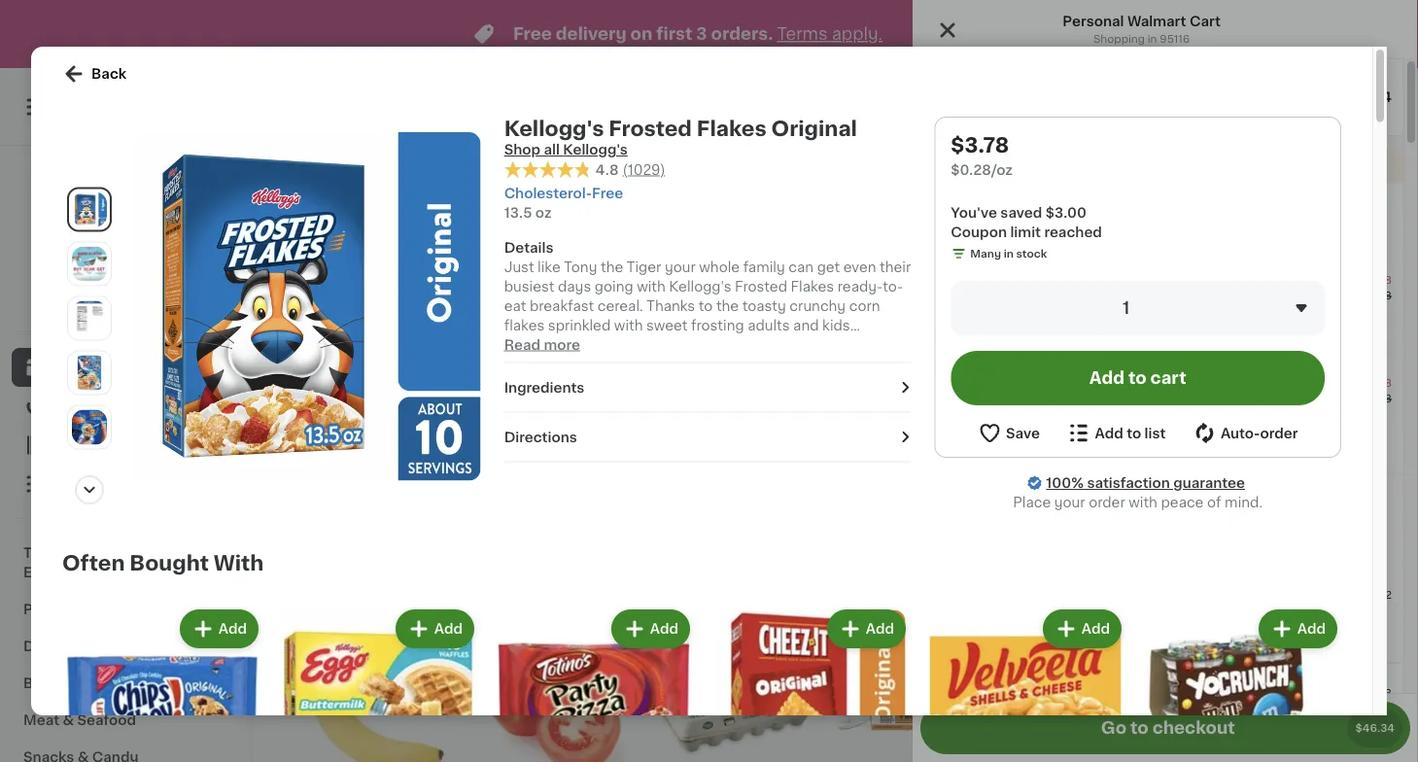 Task type: describe. For each thing, give the bounding box(es) containing it.
sweet,
[[1135, 441, 1181, 455]]

2 vertical spatial 100%
[[1047, 476, 1084, 490]]

$3.78
[[951, 135, 1010, 155]]

$ 0 33
[[296, 415, 334, 436]]

order inside button
[[1261, 426, 1299, 440]]

prices
[[144, 284, 178, 295]]

recipes link
[[12, 426, 236, 465]]

apply.
[[832, 26, 883, 42]]

5 inside "5 raisin bran breakfast cereal, family breakfast, fiber cereal, original"
[[811, 343, 825, 363]]

replacement for frosted flakes breakfast cereal, kids cereal, family breakfast, original
[[1056, 439, 1126, 450]]

frosted flakes breakfast cereal, kids cereal, family breakfast, original image
[[925, 374, 966, 414]]

personal
[[1063, 15, 1125, 28]]

kellogg's for cereal,
[[800, 697, 863, 711]]

fiber inside "5 raisin bran breakfast cereal, family breakfast, fiber cereal, original"
[[873, 407, 907, 421]]

1 horizontal spatial lb
[[528, 476, 538, 486]]

1 vertical spatial order
[[1089, 496, 1126, 510]]

arils
[[836, 480, 866, 494]]

choose replacement for kellogg's rice krispies breakfast cereal original
[[1010, 336, 1126, 347]]

many in stock up mind.
[[1219, 480, 1295, 490]]

many in stock up the about
[[458, 464, 535, 474]]

3 choose replacement from the top
[[1010, 629, 1126, 640]]

original inside frosted flakes breakfast cereal, kids cereal, family breakfast, original 24 oz
[[1170, 392, 1223, 406]]

48 inside 5 48
[[465, 344, 481, 354]]

details button
[[504, 238, 911, 257]]

3 1 ct button from the top
[[1300, 582, 1335, 613]]

0 horizontal spatial cereal
[[327, 388, 371, 401]]

your first delivery is free!
[[925, 159, 1099, 172]]

fat
[[1170, 678, 1191, 692]]

ingredients
[[504, 381, 585, 395]]

3 replacement from the top
[[1056, 629, 1126, 640]]

original inside "5 raisin bran breakfast cereal, family breakfast, fiber cereal, original"
[[800, 427, 853, 440]]

breakfast, inside frosted flakes breakfast cereal, kids cereal, family breakfast, original 24 oz
[[1097, 392, 1166, 406]]

product group containing each (est.)
[[473, 239, 639, 489]]

(1029) button
[[623, 160, 666, 179]]

buy for buy it again
[[54, 400, 82, 413]]

thanksgiving
[[23, 547, 116, 560]]

$ 6 wonderful halos sweet, seedless, easy-to-peel mandarins 5 lb
[[1018, 415, 1181, 510]]

and
[[1043, 736, 1069, 750]]

sun
[[655, 441, 681, 455]]

$4.86 per package (estimated) element
[[655, 413, 821, 438]]

breakfast inside the kellogg's rice krispies breakfast cereal, kids cereal, family breakfast, original
[[800, 717, 865, 730]]

shopping
[[1094, 34, 1145, 44]]

100% for 100% satisfaction guarantee button
[[50, 304, 79, 315]]

meat & seafood link
[[12, 702, 236, 739]]

rice for 5
[[324, 368, 355, 382]]

2 horizontal spatial 78
[[1007, 344, 1021, 354]]

enlarge cereal & breakfast food kellogg's frosted flakes original hero (opens in a new tab) image
[[72, 192, 107, 227]]

replacement for kellogg's rice krispies breakfast cereal original
[[1056, 336, 1126, 347]]

list
[[1145, 426, 1166, 440]]

original inside kellogg's apple jacks breakfast cereal, kids snacks, family breakfast, original
[[692, 756, 745, 762]]

1 ct button for frosted flakes breakfast cereal, kids cereal, family breakfast, original image
[[1300, 378, 1335, 410]]

3 remove button from the top
[[1134, 626, 1201, 643]]

add inside add to cart button
[[1090, 370, 1125, 387]]

1 ct for 1 ct 'button' for frosted flakes breakfast cereal, kids cereal, family breakfast, original image
[[1306, 387, 1329, 401]]

auto-order
[[1221, 426, 1299, 440]]

0 horizontal spatial (1.03k)
[[511, 429, 549, 439]]

fruit
[[357, 178, 407, 199]]

frosted flakes breakfast cereal, kids cereal, family breakfast, original 24 oz
[[997, 377, 1251, 422]]

about
[[473, 476, 506, 486]]

directions button
[[504, 428, 911, 447]]

any
[[1019, 201, 1046, 215]]

0 horizontal spatial fiber
[[331, 736, 365, 750]]

walmart inside walmart link
[[95, 262, 153, 275]]

item carousel region
[[292, 169, 1365, 543]]

2 horizontal spatial raisin
[[981, 368, 1022, 382]]

bran inside product group
[[1026, 368, 1057, 382]]

1 horizontal spatial $ 3 78
[[804, 672, 840, 692]]

read more button
[[504, 335, 581, 355]]

cereal & breakfast food kellogg's frosted flakes original hero image
[[132, 132, 481, 481]]

0 vertical spatial save
[[1065, 201, 1099, 215]]

to- inside pom wonderful ready- to-eat pomegranate arils
[[836, 461, 857, 474]]

oz for 24 oz
[[455, 444, 468, 455]]

enlarge cereal & breakfast food kellogg's frosted flakes original angle_left (opens in a new tab) image
[[72, 247, 107, 282]]

0 horizontal spatial 24
[[439, 444, 453, 455]]

many in stock inside product group
[[311, 464, 388, 475]]

reached
[[1045, 226, 1103, 239]]

1 ct for 2nd 1 ct 'button' from the bottom
[[1306, 591, 1329, 604]]

raspberries
[[1199, 441, 1282, 455]]

2 spend from the top
[[988, 511, 1023, 522]]

1 vertical spatial delivery
[[991, 159, 1048, 172]]

peel
[[1147, 461, 1177, 474]]

grapes
[[686, 461, 736, 474]]

$4.82
[[1362, 589, 1393, 600]]

0 horizontal spatial raisin bran breakfast cereal, family breakfast, fiber cereal, original
[[258, 697, 417, 762]]

save
[[1006, 426, 1040, 440]]

original inside kellogg's rice krispies breakfast cereal original button
[[1045, 289, 1098, 303]]

pom wonderful ready- to-eat pomegranate arils
[[836, 441, 999, 494]]

stock down see
[[1017, 248, 1048, 259]]

breakfast inside product group
[[1060, 368, 1126, 382]]

$5.48 for frosted flakes breakfast cereal, kids cereal, family breakfast, original
[[1362, 394, 1393, 404]]

each (est.)
[[518, 414, 602, 429]]

34
[[1226, 416, 1241, 427]]

in down see
[[1004, 248, 1014, 259]]

more inside spend $15, save $5 spend $10.18 more to redeem
[[1061, 511, 1089, 522]]

first inside limited time offer region
[[657, 26, 693, 42]]

original inside the kellogg's rice krispies breakfast cereal, kids cereal, family breakfast, original
[[873, 756, 926, 762]]

is
[[1051, 159, 1063, 172]]

ingredients button
[[504, 378, 911, 397]]

cholesterol-
[[504, 186, 592, 200]]

beverages link
[[12, 665, 236, 702]]

2 vertical spatial 100% satisfaction guarantee
[[1047, 476, 1246, 490]]

$ 4 28
[[840, 415, 878, 436]]

3 choose replacement button from the top
[[989, 626, 1126, 643]]

increment quantity of frosted flakes breakfast cereal, kids cereal, family breakfast, original image
[[569, 179, 592, 202]]

ct inside great value 2% reduced fat milk 1 ct
[[1315, 689, 1329, 702]]

easy-
[[1087, 461, 1127, 474]]

1 vertical spatial first
[[960, 159, 988, 172]]

1 vertical spatial $46.34
[[1356, 723, 1395, 734]]

in inside personal walmart cart shopping in 95116
[[1148, 34, 1158, 44]]

3 inside limited time offer region
[[697, 26, 708, 42]]

family inside the kellogg's rice krispies breakfast cereal, kids cereal, family breakfast, original
[[852, 736, 897, 750]]

redeem
[[1105, 511, 1147, 522]]

apple
[[685, 697, 725, 711]]

of
[[1208, 496, 1222, 510]]

/pkg
[[705, 414, 739, 430]]

2%
[[1080, 678, 1100, 692]]

flakes inside frosted flakes cold breakfast cereal, 8 vitamins and minerals, kids snacks
[[1037, 697, 1080, 711]]

0 vertical spatial $46.34
[[1342, 90, 1393, 104]]

buy it again
[[54, 400, 137, 413]]

100% for '100% satisfaction guarantee' link to the top
[[1008, 110, 1038, 121]]

to inside spend $15, save $5 spend $10.18 more to redeem
[[1091, 511, 1102, 522]]

cereal inside button
[[997, 289, 1042, 303]]

to- inside $ 6 wonderful halos sweet, seedless, easy-to-peel mandarins 5 lb
[[1127, 461, 1147, 474]]

eligible
[[1037, 231, 1088, 245]]

jacks
[[729, 697, 769, 711]]

walmart logo image
[[81, 169, 167, 255]]

add to cart
[[1090, 370, 1187, 387]]

& for dairy
[[64, 640, 76, 653]]

(est.) inside $ 4 86 /pkg (est.)
[[743, 414, 785, 430]]

eggs
[[79, 640, 114, 653]]

dairy & eggs
[[23, 640, 114, 653]]

produce
[[23, 603, 83, 617]]

3 inside product group
[[992, 343, 1005, 363]]

great value 2% reduced fat milk button
[[997, 677, 1223, 693]]

0 vertical spatial lb
[[513, 460, 523, 471]]

enlarge cereal & breakfast food kellogg's frosted flakes original angle_right (opens in a new tab) image
[[72, 301, 107, 336]]

$0.72
[[473, 460, 503, 471]]

meat
[[23, 714, 59, 727]]

great value 2% reduced fat milk image
[[925, 675, 966, 716]]

organic bananas $0.72 / lb about 2.0 lb each
[[473, 441, 590, 486]]

stock down (397)
[[357, 464, 388, 475]]

bran inside "5 raisin bran breakfast cereal, family breakfast, fiber cereal, original"
[[845, 368, 876, 382]]

flakes inside frosted flakes breakfast cereal, kids cereal, family breakfast, original 24 oz
[[1053, 377, 1097, 390]]

organic for organic
[[475, 394, 519, 405]]

family inside "5 raisin bran breakfast cereal, family breakfast, fiber cereal, original"
[[852, 388, 897, 401]]

0 vertical spatial each
[[518, 414, 557, 429]]

lists link
[[12, 465, 236, 504]]

great value 2% reduced fat milk 1 ct
[[997, 678, 1329, 702]]

guarantee for 100% satisfaction guarantee button
[[150, 304, 206, 315]]

halos
[[1092, 441, 1131, 455]]

2 vertical spatial satisfaction
[[1088, 476, 1171, 490]]

items
[[1091, 231, 1131, 245]]

1 vertical spatial 100% satisfaction guarantee link
[[1047, 474, 1246, 493]]

eat
[[857, 461, 879, 474]]

walmart inside personal walmart cart shopping in 95116
[[1128, 15, 1187, 28]]

2 vertical spatial guarantee
[[1174, 476, 1246, 490]]

bananas
[[531, 441, 590, 455]]

product group containing 0
[[292, 239, 458, 481]]

0 horizontal spatial $ 3 78
[[262, 672, 298, 692]]

breakfast inside kellogg's rice krispies breakfast cereal original button
[[1155, 273, 1221, 287]]

delivery inside limited time offer region
[[556, 26, 627, 42]]

auto-order button
[[1193, 421, 1299, 445]]

in left /
[[492, 464, 502, 474]]

everyday store prices link
[[58, 282, 190, 298]]

frosted inside frosted flakes cold breakfast cereal, 8 vitamins and minerals, kids snacks
[[981, 697, 1033, 711]]

product group containing 3
[[981, 167, 1146, 481]]

$ inside $ 5 98
[[443, 673, 450, 683]]

100% satisfaction guarantee for '100% satisfaction guarantee' link to the top
[[1008, 110, 1165, 121]]

fiber inside product group
[[1053, 407, 1088, 421]]

3 choose from the top
[[1010, 629, 1053, 640]]

meat & seafood
[[23, 714, 136, 727]]

(est.) inside '$1.44 each (estimated)' element
[[561, 414, 602, 429]]

dairy
[[23, 640, 61, 653]]

seafood
[[77, 714, 136, 727]]

place
[[1014, 496, 1051, 510]]

raisin bran breakfast cereal, family breakfast, fiber cereal, original inside product group
[[981, 368, 1140, 440]]

promotion-wrapper element containing spend $15, save $5
[[913, 474, 1404, 664]]

choose replacement for frosted flakes breakfast cereal, kids cereal, family breakfast, original
[[1010, 439, 1126, 450]]

choose replacement button for kellogg's rice krispies breakfast cereal original
[[989, 333, 1126, 350]]

kids inside frosted flakes cold breakfast cereal, 8 vitamins and minerals, kids snacks
[[981, 756, 1011, 762]]

$ inside $ 4 86 /pkg (est.)
[[659, 416, 666, 427]]

your
[[925, 159, 956, 172]]

0 vertical spatial (1.03k)
[[691, 409, 729, 420]]

$0.28/oz
[[951, 163, 1013, 177]]

lime
[[292, 441, 325, 455]]

$ inside $ 5 34
[[1203, 416, 1210, 427]]

1 spend from the top
[[988, 492, 1034, 506]]

read
[[504, 338, 541, 352]]

buy for buy any 2, save $3
[[988, 201, 1016, 215]]

oz for 15.9 oz many in stock
[[1006, 444, 1018, 455]]

more inside "button"
[[544, 338, 581, 352]]

many up mind.
[[1219, 480, 1250, 490]]

enlarge cereal & breakfast food kellogg's frosted flakes original angle_top (opens in a new tab) image
[[72, 410, 107, 445]]

walmart link
[[81, 169, 167, 278]]

orders.
[[711, 26, 773, 42]]

remove button for kellogg's rice krispies breakfast cereal original
[[1134, 333, 1201, 350]]

(1029)
[[623, 163, 666, 176]]

kellogg's for kellogg's
[[504, 118, 604, 139]]

98
[[465, 673, 480, 683]]

satisfaction for '100% satisfaction guarantee' link to the top
[[1041, 110, 1106, 121]]

24 inside frosted flakes breakfast cereal, kids cereal, family breakfast, original 24 oz
[[997, 411, 1010, 422]]

add to list
[[1095, 426, 1166, 440]]

rice for 3
[[866, 697, 897, 711]]

product group containing 6
[[1018, 239, 1184, 512]]

$ inside $ 4 28
[[840, 416, 847, 427]]

often bought with
[[62, 553, 264, 573]]

frosted flakes breakfast cereal, kids cereal, family breakfast, original for 48
[[439, 368, 589, 440]]

5 48
[[450, 343, 481, 363]]

enlarge cereal & breakfast food kellogg's frosted flakes original angle_back (opens in a new tab) image
[[72, 355, 107, 390]]

cholesterol-free 13.5 oz
[[504, 186, 623, 219]]



Task type: vqa. For each thing, say whether or not it's contained in the screenshot.


Task type: locate. For each thing, give the bounding box(es) containing it.
kids
[[1221, 377, 1251, 390], [559, 388, 589, 401], [559, 717, 589, 730], [920, 717, 950, 730], [740, 717, 770, 730], [981, 756, 1011, 762]]

0 vertical spatial order
[[1261, 426, 1299, 440]]

kids inside kellogg's apple jacks breakfast cereal, kids snacks, family breakfast, original
[[740, 717, 770, 730]]

buy left it at the bottom left of page
[[54, 400, 82, 413]]

15.9
[[981, 444, 1003, 455]]

2 to- from the left
[[1127, 461, 1147, 474]]

coupon
[[951, 226, 1007, 239]]

2 frosted flakes breakfast cereal, kids cereal, family breakfast, original from the top
[[439, 697, 589, 762]]

it
[[85, 400, 95, 413]]

remove button up peel
[[1134, 436, 1201, 454]]

choose replacement button up seedless,
[[989, 436, 1126, 454]]

100% satisfaction guarantee button
[[30, 298, 218, 317]]

cereal,
[[1169, 377, 1217, 390], [508, 388, 556, 401], [800, 388, 848, 401], [981, 388, 1029, 401], [997, 392, 1045, 406], [439, 407, 487, 421], [911, 407, 959, 421], [1091, 407, 1140, 421], [258, 717, 306, 730], [508, 717, 556, 730], [869, 717, 917, 730], [688, 717, 736, 730], [1050, 717, 1098, 730], [369, 736, 417, 750], [439, 736, 487, 750], [800, 736, 848, 750]]

2 horizontal spatial 100%
[[1047, 476, 1084, 490]]

buy it again link
[[12, 387, 236, 426]]

1 ct button for kellogg's rice krispies breakfast cereal original image
[[1300, 275, 1335, 306]]

1 vertical spatial $3.98 $5.48
[[1362, 378, 1393, 404]]

remove button
[[1134, 333, 1201, 350], [1134, 436, 1201, 454], [1134, 626, 1201, 643]]

1 vertical spatial guarantee
[[150, 304, 206, 315]]

choose replacement down (514)
[[1010, 439, 1126, 450]]

pomegranate
[[882, 461, 974, 474]]

1 promotion-wrapper element from the top
[[913, 183, 1404, 474]]

guarantee down 'prices'
[[150, 304, 206, 315]]

4 left 28
[[847, 415, 862, 436]]

1 4 from the left
[[847, 415, 862, 436]]

2 horizontal spatial krispies
[[1097, 273, 1152, 287]]

1 remove button from the top
[[1134, 333, 1201, 350]]

13.5
[[504, 206, 532, 219]]

spend down place
[[988, 511, 1023, 522]]

1 horizontal spatial bran
[[845, 368, 876, 382]]

$3.98 for frosted flakes breakfast cereal, kids cereal, family breakfast, original
[[1362, 378, 1393, 389]]

0 vertical spatial buy
[[988, 201, 1016, 215]]

$10.18
[[1026, 511, 1058, 522]]

breakfast inside frosted flakes cold breakfast cereal, 8 vitamins and minerals, kids snacks
[[981, 717, 1046, 730]]

meal
[[120, 547, 154, 560]]

$ 5 48 for frosted flakes cold breakfast cereal, 8 vitamins and minerals, kids snacks
[[985, 672, 1023, 692]]

2 choose replacement from the top
[[1010, 439, 1126, 450]]

your
[[1055, 496, 1086, 510]]

frosted down $ 5 98 at bottom left
[[439, 697, 491, 711]]

0 horizontal spatial raisin
[[258, 697, 299, 711]]

1 vertical spatial $5.48
[[1362, 394, 1393, 404]]

krispies inside button
[[1097, 273, 1152, 287]]

0 vertical spatial first
[[657, 26, 693, 42]]

promotion-wrapper element
[[913, 183, 1404, 474], [913, 474, 1404, 664]]

0 vertical spatial &
[[64, 640, 76, 653]]

2 promotion-wrapper element from the top
[[913, 474, 1404, 664]]

0 horizontal spatial lb
[[513, 460, 523, 471]]

0 vertical spatial choose
[[1010, 336, 1053, 347]]

to right go
[[1131, 720, 1149, 737]]

satisfaction for 100% satisfaction guarantee button
[[82, 304, 147, 315]]

remove button up fat
[[1134, 626, 1201, 643]]

1 vertical spatial 100%
[[50, 304, 79, 315]]

mind.
[[1225, 496, 1263, 510]]

breakfast, inside product group
[[981, 407, 1050, 421]]

choose replacement up value
[[1010, 629, 1126, 640]]

frosted up 6
[[997, 377, 1050, 390]]

0 vertical spatial 24
[[997, 411, 1010, 422]]

pom
[[836, 441, 870, 455]]

produce link
[[12, 591, 236, 628]]

kellogg's up snacks,
[[620, 697, 682, 711]]

1 vertical spatial choose replacement
[[1010, 439, 1126, 450]]

many down lime 42
[[311, 464, 342, 475]]

1 vertical spatial buy
[[54, 400, 82, 413]]

raspberries package
[[1199, 441, 1343, 455]]

1 vertical spatial more
[[1061, 511, 1089, 522]]

to-
[[836, 461, 857, 474], [1127, 461, 1147, 474]]

many in stock down see
[[971, 248, 1048, 259]]

1 vertical spatial krispies
[[358, 368, 413, 382]]

replacement down 1 field
[[1056, 336, 1126, 347]]

oz inside 15.9 oz many in stock
[[1006, 444, 1018, 455]]

each up the 'directions' at the bottom left of page
[[518, 414, 557, 429]]

each down bananas
[[541, 476, 567, 486]]

essentials
[[23, 566, 95, 580]]

1 vertical spatial choose replacement button
[[989, 436, 1126, 454]]

kellogg's down see
[[997, 273, 1059, 287]]

krispies for 5
[[358, 368, 413, 382]]

0 vertical spatial free
[[513, 26, 552, 42]]

choose down 6
[[1010, 439, 1053, 450]]

increment quantity of kellogg's rice krispies breakfast cereal original image
[[388, 179, 412, 202]]

kellogg's rice krispies breakfast cereal original button
[[997, 272, 1254, 304]]

in up mandarins
[[1034, 464, 1044, 474]]

1 choose replacement button from the top
[[989, 333, 1126, 350]]

100% satisfaction guarantee link up with
[[1047, 474, 1246, 493]]

to left "list"
[[1127, 426, 1142, 440]]

0 vertical spatial delivery
[[556, 26, 627, 42]]

satisfaction up free!
[[1041, 110, 1106, 121]]

1 vertical spatial 24
[[439, 444, 453, 455]]

family inside frosted flakes breakfast cereal, kids cereal, family breakfast, original 24 oz
[[1049, 392, 1094, 406]]

replacement down (514)
[[1056, 439, 1126, 450]]

5 inside $ 6 wonderful halos sweet, seedless, easy-to-peel mandarins 5 lb
[[1018, 499, 1025, 510]]

each inside organic bananas $0.72 / lb about 2.0 lb each
[[541, 476, 567, 486]]

48 for kellogg's apple jacks breakfast cereal, kids snacks, family breakfast, original
[[646, 673, 661, 683]]

0
[[303, 415, 317, 436]]

organic for organic bananas $0.72 / lb about 2.0 lb each
[[473, 441, 528, 455]]

100% satisfaction guarantee link up free!
[[1008, 108, 1165, 124]]

remove button up cart
[[1134, 333, 1201, 350]]

$ 5 48 left value
[[985, 672, 1023, 692]]

wonderful inside $ 6 wonderful halos sweet, seedless, easy-to-peel mandarins 5 lb
[[1018, 441, 1089, 455]]

remove for kellogg's rice krispies breakfast cereal original
[[1155, 336, 1201, 347]]

$1.44 each (estimated) element
[[473, 413, 639, 438]]

1 vertical spatial choose
[[1010, 439, 1053, 450]]

mandarins
[[1018, 480, 1089, 494]]

order up raspberries package
[[1261, 426, 1299, 440]]

cereal
[[997, 289, 1042, 303], [327, 388, 371, 401]]

$ 5 48 for kellogg's apple jacks breakfast cereal, kids snacks, family breakfast, original
[[623, 672, 661, 692]]

beverages
[[23, 677, 98, 690]]

wonderful inside pom wonderful ready- to-eat pomegranate arils
[[874, 441, 945, 455]]

kellogg's rice krispies breakfast cereal original inside button
[[997, 273, 1221, 303]]

rice inside button
[[1063, 273, 1094, 287]]

many up the about
[[458, 464, 489, 474]]

buy
[[988, 201, 1016, 215], [54, 400, 82, 413]]

1 horizontal spatial to-
[[1127, 461, 1147, 474]]

frosted up (1029) "button"
[[609, 118, 692, 139]]

to for go to checkout
[[1131, 720, 1149, 737]]

frosted down great
[[981, 697, 1033, 711]]

order
[[1261, 426, 1299, 440], [1089, 496, 1126, 510]]

satisfaction up the place your order with peace of mind.
[[1088, 476, 1171, 490]]

100% satisfaction guarantee link
[[1008, 108, 1165, 124], [1047, 474, 1246, 493]]

choose replacement button for frosted flakes breakfast cereal, kids cereal, family breakfast, original
[[989, 436, 1126, 454]]

$ inside $ 6 wonderful halos sweet, seedless, easy-to-peel mandarins 5 lb
[[1022, 416, 1029, 427]]

2 vertical spatial choose replacement button
[[989, 626, 1126, 643]]

lb inside $ 6 wonderful halos sweet, seedless, easy-to-peel mandarins 5 lb
[[1027, 499, 1038, 510]]

2.0
[[509, 476, 526, 486]]

to- up arils
[[836, 461, 857, 474]]

None search field
[[278, 80, 636, 134]]

save left $5
[[1069, 492, 1102, 506]]

free inside limited time offer region
[[513, 26, 552, 42]]

$5.48 for kellogg's rice krispies breakfast cereal original
[[1362, 290, 1393, 301]]

0 vertical spatial shop
[[504, 143, 541, 157]]

2 horizontal spatial $ 5 48
[[985, 672, 1023, 692]]

$3.98 for kellogg's rice krispies breakfast cereal original
[[1362, 275, 1393, 285]]

kellogg's inside the kellogg's rice krispies breakfast cereal, kids cereal, family breakfast, original
[[800, 697, 863, 711]]

0 vertical spatial more
[[544, 338, 581, 352]]

wonderful up pomegranate at the right of the page
[[874, 441, 945, 455]]

1 wonderful from the left
[[874, 441, 945, 455]]

1 horizontal spatial (1.03k)
[[691, 409, 729, 420]]

1 vertical spatial remove button
[[1134, 436, 1201, 454]]

1 vertical spatial spend
[[988, 511, 1023, 522]]

$ inside $ 0 33
[[296, 416, 303, 427]]

lb
[[513, 460, 523, 471], [528, 476, 538, 486], [1027, 499, 1038, 510]]

product group
[[913, 259, 1404, 362], [913, 362, 1404, 465], [913, 565, 1404, 655]]

1 horizontal spatial raisin
[[800, 368, 842, 382]]

kellogg's rice krispies breakfast cereal original down the items
[[997, 273, 1221, 303]]

you've saved $3.00 coupon limit reached
[[951, 206, 1103, 239]]

frosted down 5 48
[[439, 368, 491, 382]]

100% up the your at right bottom
[[1047, 476, 1084, 490]]

product group containing 1 ct
[[913, 565, 1404, 655]]

2 4 from the left
[[666, 415, 680, 436]]

4 1 ct button from the top
[[1300, 680, 1335, 711]]

satisfaction down everyday store prices
[[82, 304, 147, 315]]

2 $5.48 from the top
[[1362, 394, 1393, 404]]

$ 5 98
[[443, 672, 480, 692]]

remove up cart
[[1155, 336, 1201, 347]]

free inside cholesterol-free 13.5 oz
[[592, 186, 623, 200]]

kellogg's apple jacks breakfast cereal, kids snacks, family breakfast, original
[[620, 697, 770, 762]]

oz inside frosted flakes breakfast cereal, kids cereal, family breakfast, original 24 oz
[[1013, 411, 1025, 422]]

guarantee
[[1108, 110, 1165, 121], [150, 304, 206, 315], [1174, 476, 1246, 490]]

0 horizontal spatial 78
[[285, 673, 298, 683]]

100% satisfaction guarantee inside button
[[50, 304, 206, 315]]

remove kellogg's rice krispies breakfast cereal original image
[[277, 179, 301, 202]]

breakfast inside "5 raisin bran breakfast cereal, family breakfast, fiber cereal, original"
[[880, 368, 945, 382]]

kellogg's
[[504, 118, 604, 139], [997, 273, 1059, 287], [258, 368, 321, 382], [800, 697, 863, 711], [620, 697, 682, 711]]

remove button for frosted flakes breakfast cereal, kids cereal, family breakfast, original
[[1134, 436, 1201, 454]]

1 $3.98 from the top
[[1362, 275, 1393, 285]]

breakfast, inside "5 raisin bran breakfast cereal, family breakfast, fiber cereal, original"
[[800, 407, 869, 421]]

1 horizontal spatial 100%
[[1008, 110, 1038, 121]]

&
[[64, 640, 76, 653], [63, 714, 74, 727]]

seedless
[[741, 441, 804, 455]]

$3.98 $5.48
[[1362, 275, 1393, 301], [1362, 378, 1393, 404]]

walmart image
[[925, 71, 973, 120]]

2 replacement from the top
[[1056, 439, 1126, 450]]

you've
[[951, 206, 998, 220]]

4 left 86
[[666, 415, 680, 436]]

2 $3.98 $5.48 from the top
[[1362, 378, 1393, 404]]

product group containing frosted flakes breakfast cereal, kids cereal, family breakfast, original
[[913, 362, 1404, 465]]

raisin inside "5 raisin bran breakfast cereal, family breakfast, fiber cereal, original"
[[800, 368, 842, 382]]

4.8 (1029)
[[596, 163, 666, 176]]

0 vertical spatial organic
[[475, 394, 519, 405]]

kids inside frosted flakes breakfast cereal, kids cereal, family breakfast, original 24 oz
[[1221, 377, 1251, 390]]

walmart up 95116
[[1128, 15, 1187, 28]]

1 horizontal spatial first
[[960, 159, 988, 172]]

0 vertical spatial spend
[[988, 492, 1034, 506]]

2 (est.) from the left
[[743, 414, 785, 430]]

shop inside kellogg's frosted flakes original shop all kellogg's
[[504, 143, 541, 157]]

stock inside 15.9 oz many in stock
[[1046, 464, 1077, 474]]

to left redeem
[[1091, 511, 1102, 522]]

kellogg's rice krispies breakfast cereal original up (397)
[[258, 368, 413, 421]]

guarantee down shopping
[[1108, 110, 1165, 121]]

1 to- from the left
[[836, 461, 857, 474]]

1 choose replacement from the top
[[1010, 336, 1126, 347]]

100% satisfaction guarantee for 100% satisfaction guarantee button
[[50, 304, 206, 315]]

service type group
[[662, 88, 871, 126]]

details
[[504, 241, 554, 254]]

2 horizontal spatial fiber
[[1053, 407, 1088, 421]]

2 product group from the top
[[913, 362, 1404, 465]]

1 ct
[[333, 184, 356, 197], [513, 184, 537, 197], [1306, 284, 1329, 298], [1306, 387, 1329, 401], [1306, 591, 1329, 604]]

stock down raspberries package
[[1265, 480, 1295, 490]]

dairy & eggs link
[[12, 628, 236, 665]]

delivery left is
[[991, 159, 1048, 172]]

kellogg's rice krispies breakfast cereal, kids cereal, family breakfast, original
[[800, 697, 955, 762]]

★★★★★
[[504, 161, 592, 178], [504, 161, 592, 178], [620, 406, 688, 420], [620, 406, 688, 420], [258, 426, 326, 440], [258, 426, 326, 440], [439, 426, 507, 440], [439, 426, 507, 440], [981, 426, 1049, 440], [981, 426, 1049, 440]]

choose replacement button up frosted flakes breakfast cereal, kids cereal, family breakfast, original 'button'
[[989, 333, 1126, 350]]

0 vertical spatial choose replacement
[[1010, 336, 1126, 347]]

2 horizontal spatial guarantee
[[1174, 476, 1246, 490]]

add inside add to list button
[[1095, 426, 1124, 440]]

krispies for 3
[[900, 697, 955, 711]]

0 horizontal spatial (est.)
[[561, 414, 602, 429]]

0 horizontal spatial wonderful
[[874, 441, 945, 455]]

$3.98 $5.48 for frosted flakes breakfast cereal, kids cereal, family breakfast, original
[[1362, 378, 1393, 404]]

first right on
[[657, 26, 693, 42]]

1 vertical spatial shop
[[54, 361, 91, 374]]

great
[[997, 678, 1035, 692]]

guarantee inside button
[[150, 304, 206, 315]]

$ 3 78 inside product group
[[985, 343, 1021, 363]]

0 vertical spatial krispies
[[1097, 273, 1152, 287]]

promotion-wrapper element containing buy any 2, save $3
[[913, 183, 1404, 474]]

2 choose from the top
[[1010, 439, 1053, 450]]

oz inside cholesterol-free 13.5 oz
[[536, 206, 552, 219]]

more
[[544, 338, 581, 352], [1061, 511, 1089, 522]]

frosted inside kellogg's frosted flakes original shop all kellogg's
[[609, 118, 692, 139]]

$ 5 48 for kellogg's rice krispies breakfast cereal original
[[262, 343, 300, 363]]

thanksgiving meal essentials
[[23, 547, 154, 580]]

breakfast inside kellogg's apple jacks breakfast cereal, kids snacks, family breakfast, original
[[620, 717, 685, 730]]

1 horizontal spatial shop
[[504, 143, 541, 157]]

fresh fruit
[[292, 178, 407, 199]]

1 horizontal spatial 78
[[827, 673, 840, 683]]

1 $5.48 from the top
[[1362, 290, 1393, 301]]

1 (est.) from the left
[[561, 414, 602, 429]]

1 ct button for great value 2% reduced fat milk icon
[[1300, 680, 1335, 711]]

remove frosted flakes breakfast cereal, kids cereal, family breakfast, original image
[[458, 179, 481, 202]]

1 vertical spatial rice
[[324, 368, 355, 382]]

$ 5 48 up $ 0 33 in the bottom of the page
[[262, 343, 300, 363]]

stock up mandarins
[[1046, 464, 1077, 474]]

2 1 ct button from the top
[[1300, 378, 1335, 410]]

2 vertical spatial replacement
[[1056, 629, 1126, 640]]

0 horizontal spatial walmart
[[95, 262, 153, 275]]

2 remove from the top
[[1155, 439, 1201, 450]]

1 frosted flakes breakfast cereal, kids cereal, family breakfast, original from the top
[[439, 368, 589, 440]]

0 vertical spatial replacement
[[1056, 336, 1126, 347]]

$5.48
[[1362, 290, 1393, 301], [1362, 394, 1393, 404]]

18 oz
[[258, 444, 286, 455]]

0 vertical spatial $3.98
[[1362, 275, 1393, 285]]

each
[[518, 414, 557, 429], [541, 476, 567, 486]]

$ 5 34
[[1203, 415, 1241, 436]]

(1.03k) up the directions button
[[691, 409, 729, 420]]

4 for $ 4 86 /pkg (est.)
[[666, 415, 680, 436]]

0 horizontal spatial order
[[1089, 496, 1126, 510]]

100% satisfaction guarantee down store
[[50, 304, 206, 315]]

2 remove button from the top
[[1134, 436, 1201, 454]]

replacement up the 2%
[[1056, 629, 1126, 640]]

2 horizontal spatial rice
[[1063, 273, 1094, 287]]

organic inside organic bananas $0.72 / lb about 2.0 lb each
[[473, 441, 528, 455]]

organic up /
[[473, 441, 528, 455]]

choose for frosted flakes breakfast cereal, kids cereal, family breakfast, original
[[1010, 439, 1053, 450]]

in left 95116
[[1148, 34, 1158, 44]]

choose
[[1010, 336, 1053, 347], [1010, 439, 1053, 450], [1010, 629, 1053, 640]]

kellogg's inside kellogg's frosted flakes original shop all kellogg's
[[504, 118, 604, 139]]

1 horizontal spatial wonderful
[[1018, 441, 1089, 455]]

4 for $ 4 28
[[847, 415, 862, 436]]

frosted inside frosted flakes breakfast cereal, kids cereal, family breakfast, original 24 oz
[[997, 377, 1050, 390]]

0 vertical spatial guarantee
[[1108, 110, 1165, 121]]

ready-
[[948, 441, 999, 455]]

milk
[[1195, 678, 1223, 692]]

1 vertical spatial cereal
[[327, 388, 371, 401]]

peace
[[1162, 496, 1204, 510]]

see eligible items button
[[988, 222, 1149, 255]]

0 horizontal spatial bran
[[303, 697, 334, 711]]

first down $3.78
[[960, 159, 988, 172]]

many down 15.9
[[1000, 464, 1031, 474]]

1 vertical spatial satisfaction
[[82, 304, 147, 315]]

to for add to list
[[1127, 426, 1142, 440]]

48 left value
[[1007, 673, 1023, 683]]

48 up snacks,
[[646, 673, 661, 683]]

1 1 ct button from the top
[[1300, 275, 1335, 306]]

with
[[214, 553, 264, 573]]

organic
[[475, 394, 519, 405], [473, 441, 528, 455]]

save up reached
[[1065, 201, 1099, 215]]

kellogg's rice krispies breakfast cereal original image
[[925, 270, 966, 311]]

frosted flakes breakfast cereal, kids cereal, family breakfast, original for 5
[[439, 697, 589, 762]]

1 vertical spatial kellogg's rice krispies breakfast cereal original
[[258, 368, 413, 421]]

choose replacement button up value
[[989, 626, 1126, 643]]

choose replacement up frosted flakes breakfast cereal, kids cereal, family breakfast, original 'button'
[[1010, 336, 1126, 347]]

48 up $ 0 33 in the bottom of the page
[[285, 344, 300, 354]]

$ 5 48 up snacks,
[[623, 672, 661, 692]]

add to list button
[[1067, 421, 1166, 445]]

rice up 33
[[324, 368, 355, 382]]

48 for frosted flakes cold breakfast cereal, 8 vitamins and minerals, kids snacks
[[1007, 673, 1023, 683]]

2 vertical spatial rice
[[866, 697, 897, 711]]

shop link
[[12, 348, 236, 387]]

cereal, inside kellogg's apple jacks breakfast cereal, kids snacks, family breakfast, original
[[688, 717, 736, 730]]

recipes
[[54, 439, 112, 452]]

1 ct for 1 ct 'button' related to kellogg's rice krispies breakfast cereal original image
[[1306, 284, 1329, 298]]

family inside kellogg's apple jacks breakfast cereal, kids snacks, family breakfast, original
[[676, 736, 720, 750]]

1 remove from the top
[[1155, 336, 1201, 347]]

0 horizontal spatial free
[[513, 26, 552, 42]]

$3.78 $0.28/oz
[[951, 135, 1013, 177]]

& right meat
[[63, 714, 74, 727]]

breakfast,
[[1097, 392, 1166, 406], [800, 407, 869, 421], [981, 407, 1050, 421], [439, 427, 508, 440], [258, 736, 327, 750], [439, 756, 508, 762], [800, 756, 869, 762], [620, 756, 689, 762]]

kellogg's inside kellogg's apple jacks breakfast cereal, kids snacks, family breakfast, original
[[620, 697, 682, 711]]

1 choose from the top
[[1010, 336, 1053, 347]]

1 horizontal spatial free
[[592, 186, 623, 200]]

stock up 2.0
[[504, 464, 535, 474]]

walmart up everyday store prices 'link'
[[95, 262, 153, 275]]

1 horizontal spatial guarantee
[[1108, 110, 1165, 121]]

view cart. items in cart: 12 image
[[1316, 95, 1340, 119]]

kids inside the kellogg's rice krispies breakfast cereal, kids cereal, family breakfast, original
[[920, 717, 950, 730]]

2 $3.98 from the top
[[1362, 378, 1393, 389]]

(est.) up bananas
[[561, 414, 602, 429]]

satisfaction inside button
[[82, 304, 147, 315]]

stock
[[1017, 248, 1048, 259], [504, 464, 535, 474], [1046, 464, 1077, 474], [357, 464, 388, 475], [1265, 480, 1295, 490]]

4 inside $ 4 86 /pkg (est.)
[[666, 415, 680, 436]]

1 vertical spatial lb
[[528, 476, 538, 486]]

1 vertical spatial each
[[541, 476, 567, 486]]

0 vertical spatial remove
[[1155, 336, 1201, 347]]

1 vertical spatial save
[[1069, 492, 1102, 506]]

1 vertical spatial 100% satisfaction guarantee
[[50, 304, 206, 315]]

rice down see eligible items button
[[1063, 273, 1094, 287]]

kellogg's frosted flakes original shop all kellogg's
[[504, 118, 858, 157]]

100% down everyday
[[50, 304, 79, 315]]

free!
[[1066, 159, 1099, 172]]

rice inside the kellogg's rice krispies breakfast cereal, kids cereal, family breakfast, original
[[866, 697, 897, 711]]

product group
[[258, 167, 423, 457], [439, 167, 604, 481], [800, 167, 965, 481], [981, 167, 1146, 481], [292, 239, 458, 481], [473, 239, 639, 489], [655, 239, 821, 508], [836, 239, 1002, 530], [1018, 239, 1184, 512], [1199, 239, 1365, 497], [981, 496, 1146, 762], [62, 606, 263, 762], [278, 606, 478, 762], [494, 606, 694, 762], [710, 606, 910, 762], [926, 606, 1126, 762], [1142, 606, 1342, 762], [292, 628, 458, 762], [473, 628, 639, 762], [655, 628, 821, 762], [836, 628, 1002, 762], [1018, 628, 1184, 762], [1199, 628, 1365, 762]]

$46.34 right view cart. items in cart: 12 icon
[[1342, 90, 1393, 104]]

0 horizontal spatial to-
[[836, 461, 857, 474]]

& for meat
[[63, 714, 74, 727]]

save inside spend $15, save $5 spend $10.18 more to redeem
[[1069, 492, 1102, 506]]

delivery left on
[[556, 26, 627, 42]]

1 horizontal spatial delivery
[[991, 159, 1048, 172]]

48 left "read"
[[465, 344, 481, 354]]

directions
[[504, 430, 577, 444]]

guarantee for '100% satisfaction guarantee' link to the top
[[1108, 110, 1165, 121]]

flakes inside kellogg's frosted flakes original shop all kellogg's
[[697, 118, 767, 139]]

order up redeem
[[1089, 496, 1126, 510]]

buy any 2, save $3
[[988, 201, 1120, 215]]

0 vertical spatial $5.48
[[1362, 290, 1393, 301]]

limited time offer region
[[0, 0, 1361, 68]]

1 inside 1 field
[[1123, 300, 1130, 317]]

go
[[1102, 720, 1127, 737]]

in inside 15.9 oz many in stock
[[1034, 464, 1044, 474]]

2 vertical spatial krispies
[[900, 697, 955, 711]]

many down coupon
[[971, 248, 1002, 259]]

product group containing kellogg's rice krispies breakfast cereal original
[[913, 259, 1404, 362]]

cereal up 33
[[327, 388, 371, 401]]

kellogg's up 0
[[258, 368, 321, 382]]

0 horizontal spatial rice
[[324, 368, 355, 382]]

save button
[[978, 421, 1040, 445]]

buy left any
[[988, 201, 1016, 215]]

oz for 18 oz
[[273, 444, 286, 455]]

1 $3.98 $5.48 from the top
[[1362, 275, 1393, 301]]

lb right 2.0
[[528, 476, 538, 486]]

often
[[62, 553, 125, 573]]

$3.98 $5.48 for kellogg's rice krispies breakfast cereal original
[[1362, 275, 1393, 301]]

kellogg's right jacks
[[800, 697, 863, 711]]

3 remove from the top
[[1155, 629, 1201, 640]]

original
[[772, 118, 858, 139], [1045, 289, 1098, 303], [1170, 392, 1223, 406], [258, 407, 311, 421], [511, 427, 564, 440], [800, 427, 853, 440], [981, 427, 1034, 440], [258, 756, 311, 762], [511, 756, 564, 762], [873, 756, 926, 762], [692, 756, 745, 762]]

$ 3 78
[[985, 343, 1021, 363], [262, 672, 298, 692], [804, 672, 840, 692]]

1 horizontal spatial $ 5 48
[[623, 672, 661, 692]]

kellogg's inside button
[[997, 273, 1059, 287]]

2 vertical spatial choose
[[1010, 629, 1053, 640]]

cart
[[1190, 15, 1221, 28]]

guarantee up of
[[1174, 476, 1246, 490]]

1 product group from the top
[[913, 259, 1404, 362]]

buy inside "link"
[[54, 400, 82, 413]]

1 horizontal spatial 4
[[847, 415, 862, 436]]

kellogg's for snacks,
[[620, 697, 682, 711]]

remove up fat
[[1155, 629, 1201, 640]]

42
[[329, 441, 346, 455]]

fresh
[[292, 178, 352, 199]]

buy inside promotion-wrapper element
[[988, 201, 1016, 215]]

breakfast, inside the kellogg's rice krispies breakfast cereal, kids cereal, family breakfast, original
[[800, 756, 869, 762]]

$15,
[[1037, 492, 1066, 506]]

2 vertical spatial choose replacement
[[1010, 629, 1126, 640]]

original inside kellogg's frosted flakes original shop all kellogg's
[[772, 118, 858, 139]]

replacement
[[1056, 336, 1126, 347], [1056, 439, 1126, 450], [1056, 629, 1126, 640]]

1 vertical spatial organic
[[473, 441, 528, 455]]

breakfast, inside kellogg's apple jacks breakfast cereal, kids snacks, family breakfast, original
[[620, 756, 689, 762]]

2 wonderful from the left
[[1018, 441, 1089, 455]]

family inside product group
[[1032, 388, 1077, 401]]

0 vertical spatial raisin bran breakfast cereal, family breakfast, fiber cereal, original
[[981, 368, 1140, 440]]

choose for kellogg's rice krispies breakfast cereal original
[[1010, 336, 1053, 347]]

add to cart button
[[951, 351, 1325, 406]]

2 horizontal spatial bran
[[1026, 368, 1057, 382]]

lb right /
[[513, 460, 523, 471]]

& left eggs
[[64, 640, 76, 653]]

package
[[1285, 441, 1343, 455]]

place your order with peace of mind.
[[1014, 496, 1263, 510]]

cereal, inside frosted flakes cold breakfast cereal, 8 vitamins and minerals, kids snacks
[[1050, 717, 1098, 730]]

1 inside great value 2% reduced fat milk 1 ct
[[1306, 689, 1312, 702]]

breakfast inside frosted flakes breakfast cereal, kids cereal, family breakfast, original 24 oz
[[1100, 377, 1165, 390]]

many inside 15.9 oz many in stock
[[1000, 464, 1031, 474]]

in down 42
[[345, 464, 355, 475]]

1 horizontal spatial walmart
[[1128, 15, 1187, 28]]

(397)
[[330, 429, 358, 439]]

48 for kellogg's rice krispies breakfast cereal original
[[285, 344, 300, 354]]

0 vertical spatial 100% satisfaction guarantee link
[[1008, 108, 1165, 124]]

everyday store prices
[[58, 284, 178, 295]]

2 horizontal spatial $ 3 78
[[985, 343, 1021, 363]]

100% up your first delivery is free!
[[1008, 110, 1038, 121]]

choose up 6
[[1010, 336, 1053, 347]]

kellogg's up all at top
[[504, 118, 604, 139]]

more right "read"
[[544, 338, 581, 352]]

1 vertical spatial (1.03k)
[[511, 429, 549, 439]]

cereal down see
[[997, 289, 1042, 303]]

krispies inside the kellogg's rice krispies breakfast cereal, kids cereal, family breakfast, original
[[900, 697, 955, 711]]

shop inside 'link'
[[54, 361, 91, 374]]

remove for frosted flakes breakfast cereal, kids cereal, family breakfast, original
[[1155, 439, 1201, 450]]

2 choose replacement button from the top
[[989, 436, 1126, 454]]

100% inside button
[[50, 304, 79, 315]]

in up mind.
[[1252, 480, 1262, 490]]

3 product group from the top
[[913, 565, 1404, 655]]

ct
[[342, 184, 356, 197], [523, 184, 537, 197], [1315, 284, 1329, 298], [1315, 387, 1329, 401], [1315, 591, 1329, 604], [1315, 689, 1329, 702]]

1 replacement from the top
[[1056, 336, 1126, 347]]

to for add to cart
[[1129, 370, 1147, 387]]

1 field
[[951, 281, 1325, 335]]

more down the your at right bottom
[[1061, 511, 1089, 522]]

shop left all at top
[[504, 143, 541, 157]]



